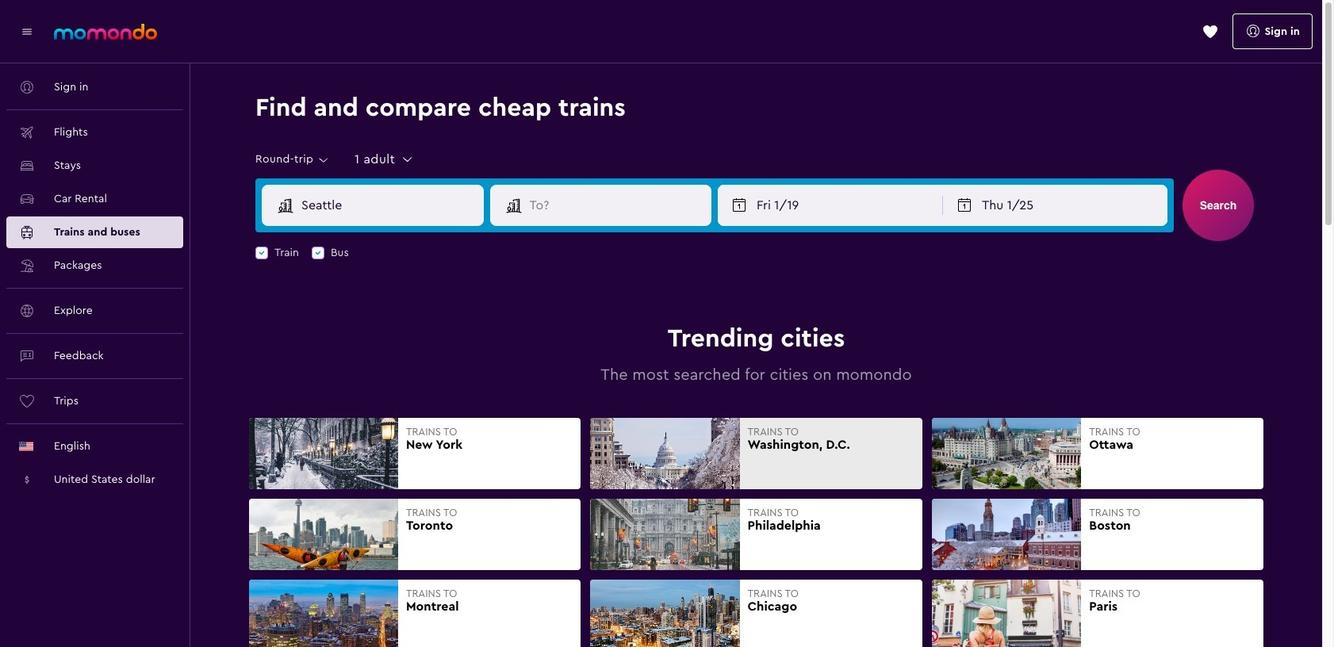 Task type: locate. For each thing, give the bounding box(es) containing it.
thursday january 25th element
[[982, 196, 1157, 215]]

united states (english) image
[[19, 442, 33, 451]]

From? text field
[[295, 186, 483, 225]]

Trip type Round-trip field
[[255, 153, 331, 167]]

To? text field
[[523, 186, 711, 225]]



Task type: describe. For each thing, give the bounding box(es) containing it.
friday january 19th element
[[757, 196, 932, 215]]

navigation menu image
[[19, 23, 35, 39]]

open trips drawer image
[[1202, 23, 1218, 39]]



Task type: vqa. For each thing, say whether or not it's contained in the screenshot.
second Free internet
no



